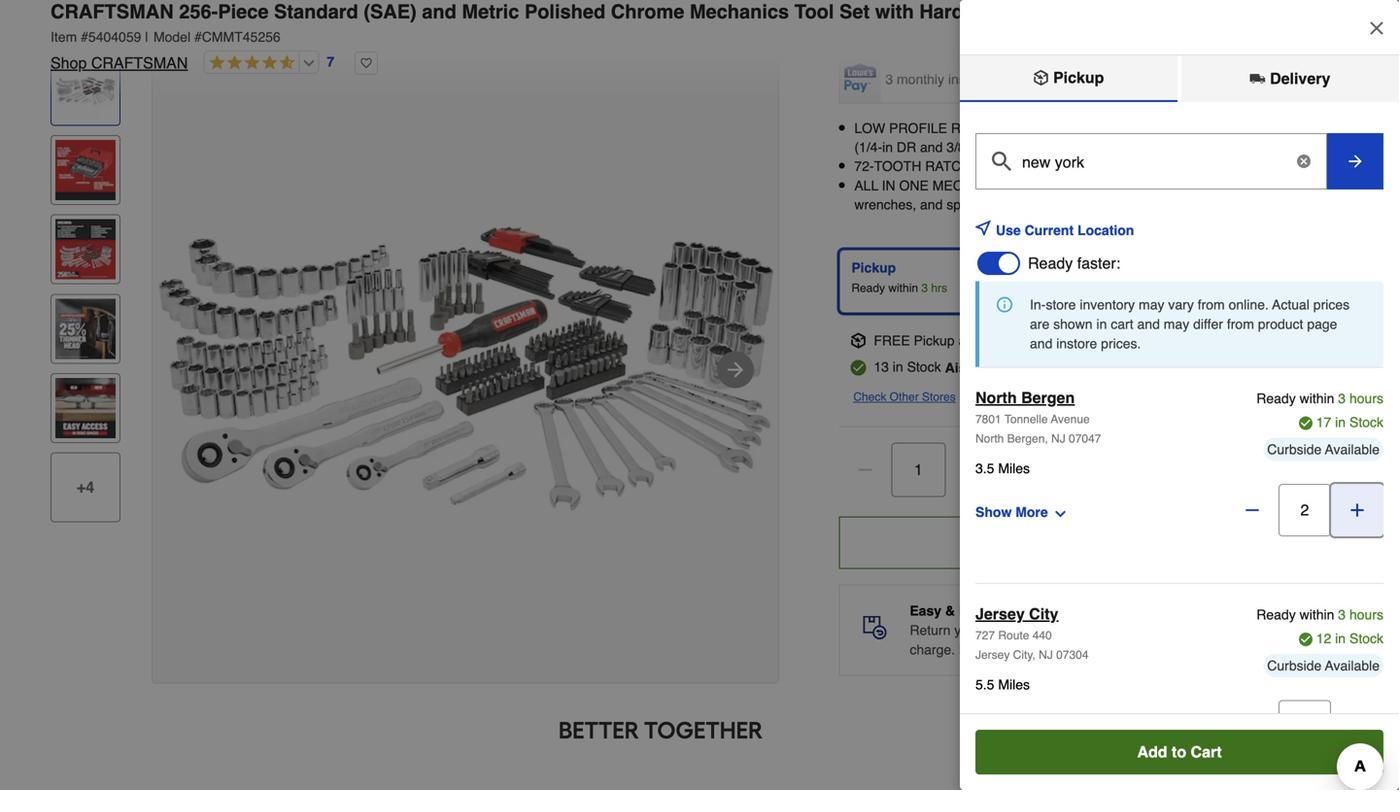 Task type: locate. For each thing, give the bounding box(es) containing it.
bergen
[[1021, 389, 1075, 407]]

lowe's for with
[[1112, 71, 1154, 87]]

prices
[[1314, 297, 1350, 312]]

together
[[644, 716, 763, 744]]

2 horizontal spatial learn
[[1185, 71, 1222, 87]]

2 vertical spatial within
[[1300, 607, 1335, 622]]

stock right "12"
[[1350, 631, 1384, 646]]

# down 256-
[[194, 29, 202, 45]]

polished
[[525, 0, 606, 23]]

craftsman
[[51, 0, 174, 23], [91, 54, 188, 72]]

within up "12"
[[1300, 607, 1335, 622]]

1 vertical spatial 7
[[1037, 360, 1044, 376]]

monthly
[[897, 71, 945, 87]]

1 vertical spatial north
[[976, 432, 1004, 446]]

1 hours from the top
[[1350, 391, 1384, 406]]

truck filled image
[[1250, 71, 1266, 86]]

1 vertical spatial of
[[1212, 178, 1223, 193]]

drawer
[[927, 216, 969, 231]]

available for bergen
[[1325, 442, 1380, 457]]

0 vertical spatial 7
[[327, 54, 334, 70]]

for
[[1167, 121, 1183, 136], [1028, 197, 1044, 212]]

0 vertical spatial may
[[1139, 297, 1165, 312]]

jersey down the 727
[[976, 648, 1010, 662]]

0 vertical spatial lowe's
[[1112, 71, 1154, 87]]

0 vertical spatial north
[[976, 389, 1017, 407]]

metric
[[462, 0, 519, 23]]

charge.
[[910, 642, 955, 657]]

stepper number input field with increment and decrement buttons number field for minus image
[[1279, 484, 1331, 536]]

ready
[[1028, 254, 1073, 272], [852, 281, 885, 295], [1257, 391, 1296, 406], [1257, 607, 1296, 622]]

2 horizontal spatial pickup
[[1049, 69, 1104, 86]]

packed
[[1290, 197, 1334, 212]]

plus image
[[1348, 500, 1367, 520]]

a left durable
[[855, 216, 862, 231]]

0 vertical spatial craftsman
[[51, 0, 174, 23]]

pickup image
[[851, 333, 866, 348]]

1 vertical spatial curbside available
[[1267, 658, 1380, 673]]

1 vertical spatial ready within 3 hours
[[1257, 607, 1384, 622]]

ready within 3 hours for city
[[1257, 607, 1384, 622]]

1 vertical spatial ratchet:
[[925, 159, 991, 174]]

minus image
[[855, 460, 875, 480]]

1 available from the top
[[1325, 442, 1380, 457]]

may down vary
[[1164, 316, 1190, 332]]

craftsman up 5404059
[[51, 0, 174, 23]]

1 horizontal spatial with
[[1084, 71, 1109, 87]]

2 curbside from the top
[[1267, 658, 1322, 673]]

1 vertical spatial more
[[998, 642, 1029, 657]]

1 horizontal spatial of
[[1212, 178, 1223, 193]]

17 in stock
[[1316, 414, 1384, 430]]

and down spaces
[[1307, 140, 1329, 155]]

title image
[[55, 61, 116, 121], [55, 140, 116, 200], [55, 219, 116, 280], [55, 299, 116, 359], [55, 378, 116, 438]]

1 vertical spatial delivery
[[1114, 260, 1167, 275]]

1 horizontal spatial learn
[[959, 642, 994, 657]]

from down the online.
[[1227, 316, 1254, 332]]

of left sockets, at the top
[[1212, 178, 1223, 193]]

set
[[840, 0, 870, 23]]

actual
[[1272, 297, 1310, 312]]

hard
[[920, 0, 964, 23]]

stock up stores
[[907, 359, 941, 375]]

in right 13 at the right top of page
[[893, 359, 903, 375]]

4 title image from the top
[[55, 299, 116, 359]]

craftsman down 5404059
[[91, 54, 188, 72]]

0 horizontal spatial #
[[81, 29, 88, 45]]

1 vertical spatial check circle filled image
[[1299, 416, 1313, 430]]

1 vertical spatial nj
[[1039, 648, 1053, 662]]

| right 64
[[1000, 360, 1004, 376]]

0 vertical spatial miles
[[998, 461, 1030, 476]]

learn right pay
[[1185, 71, 1222, 87]]

pickup for pickup
[[1049, 69, 1104, 86]]

0 horizontal spatial pickup
[[852, 260, 896, 275]]

product
[[1258, 316, 1304, 332]]

0 horizontal spatial store
[[1046, 297, 1076, 312]]

available down 12 in stock
[[1325, 658, 1380, 673]]

stock right 17
[[1350, 414, 1384, 430]]

learn down $94.05
[[886, 20, 920, 36]]

as
[[1037, 140, 1051, 155], [1160, 281, 1172, 295]]

in right 'packed' on the top of the page
[[1338, 197, 1348, 212]]

curbside for jersey city
[[1267, 658, 1322, 673]]

07304
[[1056, 648, 1089, 662]]

delivers
[[995, 159, 1044, 174]]

0 horizontal spatial check circle filled image
[[851, 360, 866, 376]]

17
[[1316, 414, 1332, 430]]

to left us
[[1231, 622, 1243, 638]]

installments
[[948, 71, 1020, 87]]

0 vertical spatial nj
[[1052, 432, 1066, 446]]

more down the "new,"
[[998, 642, 1029, 657]]

0 horizontal spatial for
[[1028, 197, 1044, 212]]

low
[[855, 121, 886, 136]]

0 horizontal spatial learn
[[886, 20, 920, 36]]

of left $33.00
[[1024, 71, 1035, 87]]

lowe's left pay
[[1112, 71, 1154, 87]]

7 right the bay
[[1037, 360, 1044, 376]]

lowes pay logo image
[[841, 63, 880, 92]]

ratchet: down the "3/8-"
[[925, 159, 991, 174]]

add to cart button
[[976, 730, 1384, 775]]

piece
[[218, 0, 269, 23]]

2 available from the top
[[1325, 658, 1380, 673]]

dr left only
[[985, 140, 1004, 155]]

to right add
[[1172, 743, 1187, 761]]

0 vertical spatial from
[[1198, 297, 1225, 312]]

free pickup at e. san jose lowe's
[[874, 333, 1094, 348]]

0 vertical spatial ready within 3 hours
[[1257, 391, 1384, 406]]

available
[[1325, 442, 1380, 457], [1325, 658, 1380, 673]]

1 horizontal spatial stepper number input field with increment and decrement buttons number field
[[1279, 484, 1331, 536]]

pickup up 25%
[[1049, 69, 1104, 86]]

hours
[[1350, 391, 1384, 406], [1350, 607, 1384, 622]]

other
[[890, 390, 919, 404]]

0 vertical spatial a
[[1108, 178, 1116, 193]]

for down set:
[[1028, 197, 1044, 212]]

ratchet: inside low profile ratchet: up to 25% thinner head for access in tight spaces (1/4-in dr and 3/8-in dr only as compared to cmmt81747, cmmt81748, and cmmt81749)
[[951, 121, 1017, 136]]

learn inside $94.05 when you choose 5% savings on eligible purchases every day. learn how
[[886, 20, 920, 36]]

1 horizontal spatial #
[[194, 29, 202, 45]]

3
[[886, 71, 893, 87], [922, 281, 928, 295], [1338, 391, 1346, 406], [1338, 607, 1346, 622]]

0 vertical spatial curbside available
[[1267, 442, 1380, 457]]

1 curbside from the top
[[1267, 442, 1322, 457]]

miles
[[998, 461, 1030, 476], [998, 677, 1030, 692]]

and
[[422, 0, 457, 23], [920, 140, 943, 155], [1307, 140, 1329, 155], [920, 197, 943, 212], [1191, 197, 1214, 212], [1137, 316, 1160, 332], [1030, 336, 1053, 351]]

swing
[[1128, 159, 1162, 174]]

0 horizontal spatial as
[[1037, 140, 1051, 155]]

nj down avenue
[[1052, 432, 1066, 446]]

0 vertical spatial delivery
[[1266, 69, 1331, 87]]

head
[[1133, 121, 1164, 136]]

1 horizontal spatial for
[[1167, 121, 1183, 136]]

with right $33.00
[[1084, 71, 1109, 87]]

e.
[[975, 333, 988, 348]]

0 vertical spatial within
[[889, 281, 918, 295]]

0 vertical spatial check circle filled image
[[851, 360, 866, 376]]

2 vertical spatial of
[[1292, 622, 1303, 638]]

in-
[[1094, 622, 1110, 638]]

location
[[1078, 223, 1134, 238]]

nj down 440
[[1039, 648, 1053, 662]]

ready right back
[[1257, 607, 1296, 622]]

0 vertical spatial stock
[[907, 359, 941, 375]]

only
[[1008, 140, 1033, 155]]

stepper number input field with increment and decrement buttons number field right minus icon
[[891, 443, 946, 497]]

0 vertical spatial ratchet:
[[951, 121, 1017, 136]]

0 horizontal spatial stepper number input field with increment and decrement buttons number field
[[891, 443, 946, 497]]

a left full
[[1108, 178, 1116, 193]]

1 vertical spatial available
[[1325, 658, 1380, 673]]

1 miles from the top
[[998, 461, 1030, 476]]

2 north from the top
[[976, 432, 1004, 446]]

in inside 72-tooth ratchet: delivers 5 degree arc swing all in one mechanics set: contains a full assortment of sockets, ratchets, wrenches, and specialty bits for automotive enthusiasts and mechanics, packed in a durable 2-drawer box
[[1338, 197, 1348, 212]]

in down inventory at the right of page
[[1097, 316, 1107, 332]]

and right (sae)
[[422, 0, 457, 23]]

0 horizontal spatial lowe's
[[1052, 333, 1094, 348]]

available for city
[[1325, 658, 1380, 673]]

bits
[[1003, 197, 1025, 212]]

may
[[1139, 297, 1165, 312], [1164, 316, 1190, 332]]

| left model
[[145, 29, 149, 45]]

2 ready within 3 hours from the top
[[1257, 607, 1384, 622]]

check circle filled image left 13 at the right top of page
[[851, 360, 866, 376]]

within for jersey city
[[1300, 607, 1335, 622]]

delivery inside delivery as soon as tomorrow
[[1114, 260, 1167, 275]]

craftsman inside craftsman 256-piece standard (sae) and metric polished chrome mechanics tool set with hard case item # 5404059 | model # cmmt45256
[[51, 0, 174, 23]]

learn down your
[[959, 642, 994, 657]]

store up shown at the right
[[1046, 297, 1076, 312]]

check other stores button
[[854, 387, 956, 407]]

1 horizontal spatial as
[[1160, 281, 1172, 295]]

1 vertical spatial store
[[1110, 622, 1140, 638]]

option group containing pickup
[[831, 241, 1357, 321]]

curbside down 17
[[1267, 442, 1322, 457]]

ratchet: inside 72-tooth ratchet: delivers 5 degree arc swing all in one mechanics set: contains a full assortment of sockets, ratchets, wrenches, and specialty bits for automotive enthusiasts and mechanics, packed in a durable 2-drawer box
[[925, 159, 991, 174]]

ready within 3 hours up 17
[[1257, 391, 1384, 406]]

lowe's
[[1112, 71, 1154, 87], [1052, 333, 1094, 348]]

ready down product
[[1257, 391, 1296, 406]]

available down 17 in stock
[[1325, 442, 1380, 457]]

miles right "3.5"
[[998, 461, 1030, 476]]

add to cart
[[1137, 743, 1222, 761]]

as right soon
[[1160, 281, 1172, 295]]

more for show more
[[1016, 504, 1048, 520]]

1 vertical spatial within
[[1300, 391, 1335, 406]]

check circle filled image left 17
[[1299, 416, 1313, 430]]

1 horizontal spatial delivery
[[1266, 69, 1331, 87]]

more inside "link"
[[998, 642, 1029, 657]]

as up 5
[[1037, 140, 1051, 155]]

0 vertical spatial jersey
[[976, 605, 1025, 623]]

choose
[[993, 1, 1037, 17]]

1 ready within 3 hours from the top
[[1257, 391, 1384, 406]]

1 horizontal spatial |
[[1000, 360, 1004, 376]]

0 horizontal spatial dr
[[897, 140, 917, 155]]

1 horizontal spatial store
[[1110, 622, 1140, 638]]

2 vertical spatial stock
[[1350, 631, 1384, 646]]

# right item
[[81, 29, 88, 45]]

7 left heart outline image
[[327, 54, 334, 70]]

inventory
[[1080, 297, 1135, 312]]

0 horizontal spatial |
[[145, 29, 149, 45]]

1 horizontal spatial lowe's
[[1112, 71, 1154, 87]]

3 up 12 in stock
[[1338, 607, 1346, 622]]

1 curbside available from the top
[[1267, 442, 1380, 457]]

use current location
[[996, 223, 1134, 238]]

$94.05
[[886, 1, 927, 17]]

in right "12"
[[1335, 631, 1346, 646]]

0 vertical spatial curbside
[[1267, 442, 1322, 457]]

4.6 stars image
[[204, 54, 295, 72]]

1 vertical spatial pickup
[[852, 260, 896, 275]]

0 horizontal spatial a
[[855, 216, 862, 231]]

1 horizontal spatial from
[[1227, 316, 1254, 332]]

check circle filled image
[[851, 360, 866, 376], [1299, 416, 1313, 430]]

dr up 'tooth'
[[897, 140, 917, 155]]

check circle filled image for 13
[[851, 360, 866, 376]]

ready up pickup image
[[852, 281, 885, 295]]

2 vertical spatial pickup
[[914, 333, 955, 348]]

3.5
[[976, 461, 995, 476]]

stock inside 13 in stock aisle 64 | bay 7
[[907, 359, 941, 375]]

0 vertical spatial hours
[[1350, 391, 1384, 406]]

0 vertical spatial pickup
[[1049, 69, 1104, 86]]

2 # from the left
[[194, 29, 202, 45]]

72-
[[855, 159, 874, 174]]

lowe's down shown at the right
[[1052, 333, 1094, 348]]

1 vertical spatial hours
[[1350, 607, 1384, 622]]

back
[[1199, 622, 1228, 638]]

nj inside jersey city 727 route 440 jersey city, nj 07304
[[1039, 648, 1053, 662]]

256-
[[179, 0, 218, 23]]

nj inside north bergen 7801 tonnelle avenue north bergen, nj 07047
[[1052, 432, 1066, 446]]

Stepper number input field with increment and decrement buttons number field
[[891, 443, 946, 497], [1279, 484, 1331, 536]]

jersey city 727 route 440 jersey city, nj 07304
[[976, 605, 1089, 662]]

7
[[327, 54, 334, 70], [1037, 360, 1044, 376]]

0 horizontal spatial delivery
[[1114, 260, 1167, 275]]

miles right 5.5
[[998, 677, 1030, 692]]

with right set at the right
[[875, 0, 914, 23]]

within inside pickup ready within 3 hrs
[[889, 281, 918, 295]]

learn
[[886, 20, 920, 36], [1185, 71, 1222, 87], [959, 642, 994, 657]]

for up 'cmmt81747,'
[[1167, 121, 1183, 136]]

your
[[955, 622, 981, 638]]

hours up 17 in stock
[[1350, 391, 1384, 406]]

ratchet: for delivers
[[925, 159, 991, 174]]

easy & free returns return your new, unused item in-store or ship it back to us free of charge.
[[910, 603, 1303, 657]]

1 horizontal spatial dr
[[985, 140, 1004, 155]]

may down soon
[[1139, 297, 1165, 312]]

1 vertical spatial may
[[1164, 316, 1190, 332]]

+4 button
[[51, 452, 121, 522]]

delivery inside button
[[1266, 69, 1331, 87]]

learn inside "link"
[[959, 642, 994, 657]]

more right show in the bottom right of the page
[[1016, 504, 1048, 520]]

1 horizontal spatial check circle filled image
[[1299, 416, 1313, 430]]

delivery
[[1266, 69, 1331, 87], [1114, 260, 1167, 275]]

option group
[[831, 241, 1357, 321]]

0 horizontal spatial with
[[875, 0, 914, 23]]

jersey city link
[[976, 603, 1059, 626]]

0 vertical spatial more
[[1016, 504, 1048, 520]]

curbside available down 17
[[1267, 442, 1380, 457]]

jersey up the route
[[976, 605, 1025, 623]]

ready within 3 hours up "12"
[[1257, 607, 1384, 622]]

0 vertical spatial learn
[[886, 20, 920, 36]]

curbside down check circle filled image
[[1267, 658, 1322, 673]]

in-
[[1030, 297, 1046, 312]]

1 horizontal spatial 7
[[1037, 360, 1044, 376]]

check circle filled image for 17
[[1299, 416, 1313, 430]]

stock for jersey city
[[1350, 631, 1384, 646]]

store left or
[[1110, 622, 1140, 638]]

within up 17
[[1300, 391, 1335, 406]]

3 title image from the top
[[55, 219, 116, 280]]

1 vertical spatial curbside
[[1267, 658, 1322, 673]]

0 vertical spatial for
[[1167, 121, 1183, 136]]

or
[[1144, 622, 1156, 638]]

0 horizontal spatial 7
[[327, 54, 334, 70]]

0 vertical spatial as
[[1037, 140, 1051, 155]]

2 horizontal spatial of
[[1292, 622, 1303, 638]]

#
[[81, 29, 88, 45], [194, 29, 202, 45]]

thinner
[[1088, 121, 1129, 136]]

in inside in-store inventory may vary from online. actual prices are shown in cart  and may differ from product page and instore prices.
[[1097, 316, 1107, 332]]

pickup inside pickup ready within 3 hrs
[[852, 260, 896, 275]]

0 vertical spatial |
[[145, 29, 149, 45]]

1 vertical spatial lowe's
[[1052, 333, 1094, 348]]

1 vertical spatial jersey
[[976, 648, 1010, 662]]

free
[[959, 603, 988, 619]]

miles for jersey
[[998, 677, 1030, 692]]

1 vertical spatial craftsman
[[91, 54, 188, 72]]

info image
[[997, 297, 1013, 312]]

nj
[[1052, 432, 1066, 446], [1039, 648, 1053, 662]]

stepper number input field with increment and decrement buttons number field for minus icon
[[891, 443, 946, 497]]

curbside available down "12"
[[1267, 658, 1380, 673]]

curbside available
[[1267, 442, 1380, 457], [1267, 658, 1380, 673]]

1 vertical spatial for
[[1028, 197, 1044, 212]]

from up differ
[[1198, 297, 1225, 312]]

stock
[[907, 359, 941, 375], [1350, 414, 1384, 430], [1350, 631, 1384, 646]]

use current location button
[[996, 209, 1166, 252]]

cart
[[1191, 743, 1222, 761]]

north up 7801
[[976, 389, 1017, 407]]

3 up 17 in stock
[[1338, 391, 1346, 406]]

better together heading
[[51, 715, 1271, 746]]

use
[[996, 223, 1021, 238]]

3 left hrs
[[922, 281, 928, 295]]

are
[[1030, 316, 1050, 332]]

and inside craftsman 256-piece standard (sae) and metric polished chrome mechanics tool set with hard case item # 5404059 | model # cmmt45256
[[422, 0, 457, 23]]

pickup left at
[[914, 333, 955, 348]]

north down 7801
[[976, 432, 1004, 446]]

stepper number input field with increment and decrement buttons number field left plus image
[[1279, 484, 1331, 536]]

eligible
[[1133, 1, 1175, 17]]

72-tooth ratchet: delivers 5 degree arc swing all in one mechanics set: contains a full assortment of sockets, ratchets, wrenches, and specialty bits for automotive enthusiasts and mechanics, packed in a durable 2-drawer box
[[855, 159, 1348, 231]]

1 vertical spatial a
[[855, 216, 862, 231]]

pickup down durable
[[852, 260, 896, 275]]

2 miles from the top
[[998, 677, 1030, 692]]

to
[[1042, 121, 1053, 136], [1119, 140, 1131, 155], [1231, 622, 1243, 638], [1172, 743, 1187, 761]]

delivery up soon
[[1114, 260, 1167, 275]]

better together
[[559, 716, 763, 744]]

as inside delivery as soon as tomorrow
[[1160, 281, 1172, 295]]

model
[[153, 29, 191, 45]]

within left hrs
[[889, 281, 918, 295]]

1 vertical spatial |
[[1000, 360, 1004, 376]]

as
[[1114, 281, 1128, 295]]

0 vertical spatial with
[[875, 0, 914, 23]]

curbside available for jersey city
[[1267, 658, 1380, 673]]

7801
[[976, 413, 1002, 426]]

of right free
[[1292, 622, 1303, 638]]

0 vertical spatial of
[[1024, 71, 1035, 87]]

0 vertical spatial available
[[1325, 442, 1380, 457]]

curbside for north bergen
[[1267, 442, 1322, 457]]

0 vertical spatial store
[[1046, 297, 1076, 312]]

2 hours from the top
[[1350, 607, 1384, 622]]

curbside available for north bergen
[[1267, 442, 1380, 457]]

in-store inventory may vary from online. actual prices are shown in cart  and may differ from product page and instore prices.
[[1030, 297, 1350, 351]]

unused
[[1017, 622, 1061, 638]]

1 vertical spatial as
[[1160, 281, 1172, 295]]

1 north from the top
[[976, 389, 1017, 407]]

it
[[1188, 622, 1195, 638]]

city
[[1029, 605, 1059, 623]]

city,
[[1013, 648, 1036, 662]]

pickup inside pickup button
[[1049, 69, 1104, 86]]

ratchet: up the "3/8-"
[[951, 121, 1017, 136]]

delivery up spaces
[[1266, 69, 1331, 87]]

1 vertical spatial miles
[[998, 677, 1030, 692]]

hours up 12 in stock
[[1350, 607, 1384, 622]]

2 curbside available from the top
[[1267, 658, 1380, 673]]

1 vertical spatial stock
[[1350, 414, 1384, 430]]

easy
[[910, 603, 942, 619]]

2 vertical spatial learn
[[959, 642, 994, 657]]



Task type: vqa. For each thing, say whether or not it's contained in the screenshot.
Checkout to the bottom
no



Task type: describe. For each thing, give the bounding box(es) containing it.
3 monthly installments of $33.00 with lowe's pay learn how
[[886, 71, 1255, 87]]

3 inside pickup ready within 3 hrs
[[922, 281, 928, 295]]

1 dr from the left
[[897, 140, 917, 155]]

| inside 13 in stock aisle 64 | bay 7
[[1000, 360, 1004, 376]]

jose
[[1019, 333, 1048, 348]]

plus image
[[962, 460, 982, 480]]

tomorrow
[[1175, 281, 1226, 295]]

for inside 72-tooth ratchet: delivers 5 degree arc swing all in one mechanics set: contains a full assortment of sockets, ratchets, wrenches, and specialty bits for automotive enthusiasts and mechanics, packed in a durable 2-drawer box
[[1028, 197, 1044, 212]]

free
[[1265, 622, 1288, 638]]

2 dr from the left
[[985, 140, 1004, 155]]

delivery for delivery
[[1266, 69, 1331, 87]]

in up the cmmt81749)
[[882, 140, 893, 155]]

nj for bergen
[[1052, 432, 1066, 446]]

heart outline image
[[355, 52, 378, 75]]

0 horizontal spatial of
[[1024, 71, 1035, 87]]

ready inside pickup ready within 3 hrs
[[852, 281, 885, 295]]

1 horizontal spatial pickup
[[914, 333, 955, 348]]

1 title image from the top
[[55, 61, 116, 121]]

and up 2-
[[920, 197, 943, 212]]

5
[[1048, 159, 1055, 174]]

add
[[1137, 743, 1168, 761]]

sockets,
[[1227, 178, 1277, 193]]

to right up
[[1042, 121, 1053, 136]]

1 jersey from the top
[[976, 605, 1025, 623]]

in inside 13 in stock aisle 64 | bay 7
[[893, 359, 903, 375]]

to inside 'easy & free returns return your new, unused item in-store or ship it back to us free of charge.'
[[1231, 622, 1243, 638]]

2 title image from the top
[[55, 140, 116, 200]]

purchases
[[1179, 1, 1242, 17]]

for inside low profile ratchet: up to 25% thinner head for access in tight spaces (1/4-in dr and 3/8-in dr only as compared to cmmt81747, cmmt81748, and cmmt81749)
[[1167, 121, 1183, 136]]

| inside craftsman 256-piece standard (sae) and metric polished chrome mechanics tool set with hard case item # 5404059 | model # cmmt45256
[[145, 29, 149, 45]]

access
[[1187, 121, 1229, 136]]

shop
[[51, 54, 87, 72]]

0 horizontal spatial from
[[1198, 297, 1225, 312]]

440
[[1033, 629, 1052, 642]]

check
[[854, 390, 887, 404]]

in right 17
[[1335, 414, 1346, 430]]

2 jersey from the top
[[976, 648, 1010, 662]]

within for north bergen
[[1300, 391, 1335, 406]]

and down are
[[1030, 336, 1053, 351]]

enthusiasts
[[1118, 197, 1187, 212]]

bergen,
[[1007, 432, 1048, 446]]

1 # from the left
[[81, 29, 88, 45]]

2-
[[915, 216, 927, 231]]

more for learn more
[[998, 642, 1029, 657]]

3.5 miles
[[976, 461, 1030, 476]]

vary
[[1168, 297, 1194, 312]]

hours for bergen
[[1350, 391, 1384, 406]]

low profile ratchet: up to 25% thinner head for access in tight spaces (1/4-in dr and 3/8-in dr only as compared to cmmt81747, cmmt81748, and cmmt81749)
[[855, 121, 1329, 174]]

to inside button
[[1172, 743, 1187, 761]]

ratchet: for up
[[951, 121, 1017, 136]]

durable
[[866, 216, 911, 231]]

day.
[[1283, 1, 1307, 17]]

how
[[1226, 71, 1255, 87]]

5404059
[[88, 29, 141, 45]]

store inside in-store inventory may vary from online. actual prices are shown in cart  and may differ from product page and instore prices.
[[1046, 297, 1076, 312]]

of inside 'easy & free returns return your new, unused item in-store or ship it back to us free of charge.'
[[1292, 622, 1303, 638]]

1 vertical spatial with
[[1084, 71, 1109, 87]]

3 right lowes pay logo
[[886, 71, 893, 87]]

and down assortment on the top
[[1191, 197, 1214, 212]]

5 title image from the top
[[55, 378, 116, 438]]

to up arc
[[1119, 140, 1131, 155]]

$94.05 when you choose 5% savings on eligible purchases every day. learn how
[[886, 1, 1307, 36]]

in left tight on the right of the page
[[1233, 121, 1244, 136]]

arc
[[1105, 159, 1124, 174]]

instore
[[1057, 336, 1097, 351]]

+4
[[77, 478, 94, 496]]

close image
[[1367, 18, 1387, 38]]

check circle filled image
[[1299, 633, 1313, 646]]

tool
[[795, 0, 834, 23]]

hrs
[[931, 281, 948, 295]]

how
[[924, 20, 949, 36]]

wrenches,
[[855, 197, 917, 212]]

07047
[[1069, 432, 1101, 446]]

craftsman 256-piece standard (sae) and metric polished chrome mechanics tool set with hard case item # 5404059 | model # cmmt45256
[[51, 0, 1016, 45]]

Label text field
[[983, 143, 1320, 172]]

automotive
[[1048, 197, 1115, 212]]

spaces
[[1277, 121, 1320, 136]]

in up mechanics
[[970, 140, 981, 155]]

item
[[51, 29, 77, 45]]

arrow right image
[[724, 358, 747, 381]]

show more
[[976, 504, 1048, 520]]

item number 5 4 0 4 0 5 9 and model number c m m t 4 5 2 5 6 element
[[51, 27, 1349, 47]]

item
[[1065, 622, 1091, 638]]

12 in stock
[[1316, 631, 1384, 646]]

assortment
[[1141, 178, 1208, 193]]

1 horizontal spatial a
[[1108, 178, 1116, 193]]

page
[[1307, 316, 1338, 332]]

learn more link
[[959, 640, 1029, 659]]

returns
[[992, 603, 1043, 619]]

1 vertical spatial learn
[[1185, 71, 1222, 87]]

nj for city
[[1039, 648, 1053, 662]]

hours for city
[[1350, 607, 1384, 622]]

with inside craftsman 256-piece standard (sae) and metric polished chrome mechanics tool set with hard case item # 5404059 | model # cmmt45256
[[875, 0, 914, 23]]

and right cart
[[1137, 316, 1160, 332]]

13
[[874, 359, 889, 375]]

ready within 3 hours for bergen
[[1257, 391, 1384, 406]]

lowe's for jose
[[1052, 333, 1094, 348]]

better
[[559, 716, 639, 744]]

gps image
[[976, 220, 991, 236]]

specialty
[[947, 197, 1000, 212]]

and down 'profile'
[[920, 140, 943, 155]]

ready faster:
[[1028, 254, 1121, 272]]

ship
[[1159, 622, 1184, 638]]

ready down "current"
[[1028, 254, 1073, 272]]

at
[[959, 333, 970, 348]]

stock for north bergen
[[1350, 414, 1384, 430]]

store inside 'easy & free returns return your new, unused item in-store or ship it back to us free of charge.'
[[1110, 622, 1140, 638]]

12
[[1316, 631, 1332, 646]]

bay
[[1008, 360, 1033, 376]]

cart
[[1111, 316, 1134, 332]]

differ
[[1193, 316, 1223, 332]]

check other stores
[[854, 390, 956, 404]]

arrow right image
[[1346, 152, 1365, 171]]

as inside low profile ratchet: up to 25% thinner head for access in tight spaces (1/4-in dr and 3/8-in dr only as compared to cmmt81747, cmmt81748, and cmmt81749)
[[1037, 140, 1051, 155]]

25%
[[1057, 121, 1084, 136]]

new,
[[985, 622, 1013, 638]]

profile
[[889, 121, 947, 136]]

tooth
[[874, 159, 922, 174]]

pickup image
[[1034, 70, 1049, 86]]

return
[[910, 622, 951, 638]]

full
[[1119, 178, 1137, 193]]

delivery for delivery as soon as tomorrow
[[1114, 260, 1167, 275]]

up
[[1021, 121, 1038, 136]]

pickup for pickup ready within 3 hrs
[[852, 260, 896, 275]]

show
[[976, 504, 1012, 520]]

prices.
[[1101, 336, 1141, 351]]

miles for north
[[998, 461, 1030, 476]]

learn more
[[959, 642, 1029, 657]]

on
[[1114, 1, 1129, 17]]

minus image
[[1243, 500, 1262, 520]]

of inside 72-tooth ratchet: delivers 5 degree arc swing all in one mechanics set: contains a full assortment of sockets, ratchets, wrenches, and specialty bits for automotive enthusiasts and mechanics, packed in a durable 2-drawer box
[[1212, 178, 1223, 193]]

pickup ready within 3 hrs
[[852, 260, 948, 295]]

1 vertical spatial from
[[1227, 316, 1254, 332]]

7 inside 13 in stock aisle 64 | bay 7
[[1037, 360, 1044, 376]]

route
[[998, 629, 1029, 642]]

tonnelle
[[1005, 413, 1048, 426]]



